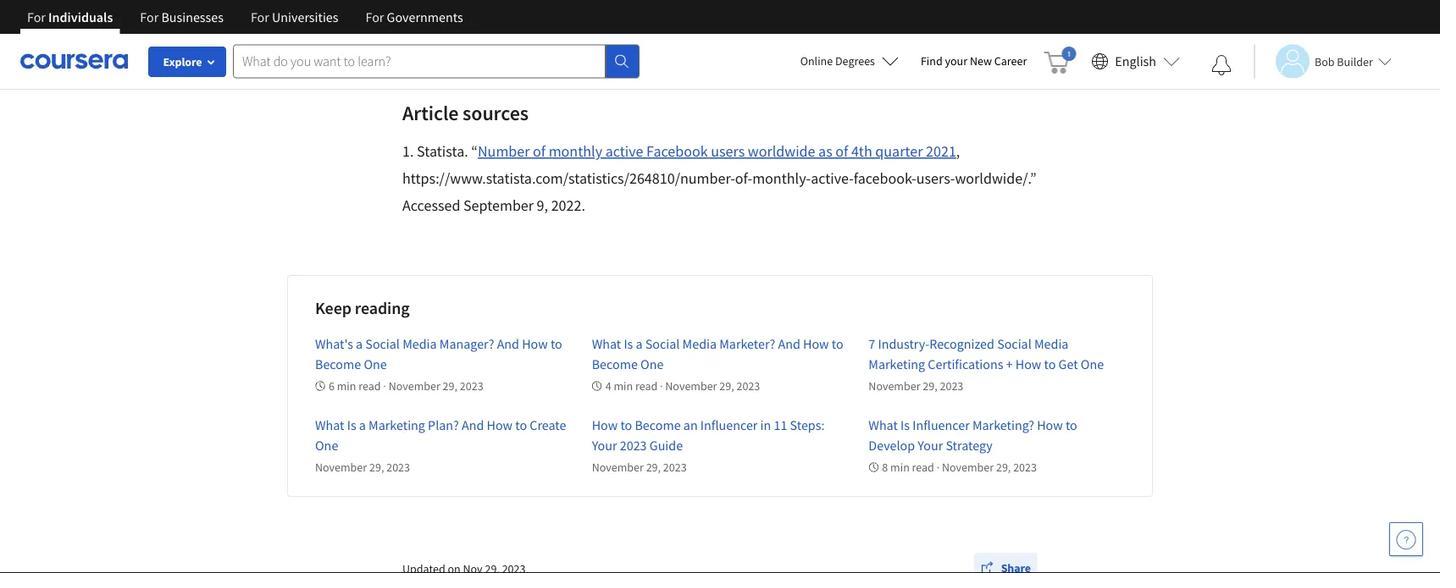 Task type: locate. For each thing, give the bounding box(es) containing it.
statista.
[[417, 142, 468, 161]]

0 horizontal spatial read
[[359, 379, 381, 394]]

marketing
[[869, 356, 925, 373], [369, 417, 425, 434]]

how left create
[[487, 417, 513, 434]]

and inside what is a social media marketer? and how to become one
[[778, 336, 801, 353]]

one
[[364, 356, 387, 373], [641, 356, 664, 373], [1081, 356, 1104, 373], [315, 437, 338, 454]]

to inside how to become an influencer in 11 steps: your 2023 guide november 29, 2023
[[621, 417, 632, 434]]

become down what's
[[315, 356, 361, 373]]

1 your from the left
[[592, 437, 617, 454]]

how right "+"
[[1016, 356, 1042, 373]]

min
[[337, 379, 356, 394], [614, 379, 633, 394], [891, 460, 910, 475]]

of right as
[[836, 142, 848, 161]]

read right 4
[[635, 379, 658, 394]]

to left 7
[[832, 336, 844, 353]]

2 horizontal spatial media
[[1035, 336, 1069, 353]]

29, down guide
[[646, 460, 661, 475]]

+
[[1006, 356, 1013, 373]]

explore
[[163, 54, 202, 69]]

3 for from the left
[[251, 8, 269, 25]]

1 influencer from the left
[[701, 417, 758, 434]]

influencer
[[701, 417, 758, 434], [913, 417, 970, 434]]

keep reading
[[315, 298, 410, 319]]

read right 6
[[359, 379, 381, 394]]

english
[[1115, 53, 1157, 70]]

is for one
[[347, 417, 356, 434]]

media up 4 min read · november 29, 2023
[[683, 336, 717, 353]]

29, down certifications
[[923, 379, 938, 394]]

2 horizontal spatial what
[[869, 417, 898, 434]]

1 horizontal spatial ·
[[660, 379, 663, 394]]

bob
[[1315, 54, 1335, 69]]

to down get
[[1066, 417, 1078, 434]]

2023 inside 7 industry-recognized social media marketing certifications + how to get one november 29, 2023
[[940, 379, 964, 394]]

2 for from the left
[[140, 8, 159, 25]]

·
[[383, 379, 386, 394], [660, 379, 663, 394], [937, 460, 940, 475]]

and inside what's a social media manager? and how to become one
[[497, 336, 519, 353]]

min right 6
[[337, 379, 356, 394]]

what is influencer marketing? how to develop your strategy
[[869, 417, 1078, 454]]

1 horizontal spatial of
[[836, 142, 848, 161]]

for for universities
[[251, 8, 269, 25]]

2 media from the left
[[683, 336, 717, 353]]

1 horizontal spatial media
[[683, 336, 717, 353]]

your
[[592, 437, 617, 454], [918, 437, 943, 454]]

29, inside what is a marketing plan? and how to create one november 29, 2023
[[369, 460, 384, 475]]

how
[[522, 336, 548, 353], [803, 336, 829, 353], [1016, 356, 1042, 373], [487, 417, 513, 434], [592, 417, 618, 434], [1037, 417, 1063, 434]]

3 media from the left
[[1035, 336, 1069, 353]]

is inside what is a marketing plan? and how to create one november 29, 2023
[[347, 417, 356, 434]]

november down 4
[[592, 460, 644, 475]]

min right 4
[[614, 379, 633, 394]]

how down 4
[[592, 417, 618, 434]]

how to become an influencer in 11 steps: your 2023 guide link
[[592, 417, 825, 454]]

29, down what is a social media marketer? and how to become one
[[720, 379, 734, 394]]

7 industry-recognized social media marketing certifications + how to get one link
[[869, 336, 1104, 373]]

and right marketer?
[[778, 336, 801, 353]]

media for 7
[[1035, 336, 1069, 353]]

in
[[761, 417, 771, 434]]

· right 6
[[383, 379, 386, 394]]

marketing?
[[973, 417, 1035, 434]]

accessed
[[403, 196, 460, 215]]

to left get
[[1044, 356, 1056, 373]]

what inside what is influencer marketing? how to develop your strategy
[[869, 417, 898, 434]]

strategy
[[946, 437, 993, 454]]

1 horizontal spatial your
[[918, 437, 943, 454]]

of right number
[[533, 142, 546, 161]]

29, inside how to become an influencer in 11 steps: your 2023 guide november 29, 2023
[[646, 460, 661, 475]]

develop
[[869, 437, 915, 454]]

media up '6 min read · november 29, 2023'
[[403, 336, 437, 353]]

is down '6 min read · november 29, 2023'
[[347, 417, 356, 434]]

a for what is a social media marketer? and how to become one
[[636, 336, 643, 353]]

0 horizontal spatial min
[[337, 379, 356, 394]]

marketing down industry-
[[869, 356, 925, 373]]

a inside what is a marketing plan? and how to create one november 29, 2023
[[359, 417, 366, 434]]

online
[[800, 53, 833, 69]]

career
[[995, 53, 1027, 69]]

2 influencer from the left
[[913, 417, 970, 434]]

min right 8
[[891, 460, 910, 475]]

media up get
[[1035, 336, 1069, 353]]

one up 4 min read · november 29, 2023
[[641, 356, 664, 373]]

2023 down marketing?
[[1014, 460, 1037, 475]]

2 your from the left
[[918, 437, 943, 454]]

governments
[[387, 8, 463, 25]]

2023 down certifications
[[940, 379, 964, 394]]

online degrees button
[[787, 42, 913, 80]]

what up develop
[[869, 417, 898, 434]]

marketing inside what is a marketing plan? and how to create one november 29, 2023
[[369, 417, 425, 434]]

and right plan?
[[462, 417, 484, 434]]

influencer left the in
[[701, 417, 758, 434]]

1 horizontal spatial influencer
[[913, 417, 970, 434]]

29,
[[443, 379, 458, 394], [720, 379, 734, 394], [923, 379, 938, 394], [369, 460, 384, 475], [646, 460, 661, 475], [996, 460, 1011, 475]]

your down 4
[[592, 437, 617, 454]]

what's a social media manager? and how to become one link
[[315, 336, 562, 373]]

4
[[606, 379, 611, 394]]

0 horizontal spatial media
[[403, 336, 437, 353]]

facebook-
[[854, 169, 917, 188]]

english button
[[1085, 34, 1187, 89]]

1 vertical spatial marketing
[[369, 417, 425, 434]]

show notifications image
[[1212, 55, 1232, 75]]

to
[[551, 336, 562, 353], [832, 336, 844, 353], [1044, 356, 1056, 373], [515, 417, 527, 434], [621, 417, 632, 434], [1066, 417, 1078, 434]]

become inside what is a social media marketer? and how to become one
[[592, 356, 638, 373]]

marketing inside 7 industry-recognized social media marketing certifications + how to get one november 29, 2023
[[869, 356, 925, 373]]

read right 8
[[912, 460, 935, 475]]

1 horizontal spatial and
[[497, 336, 519, 353]]

0 vertical spatial marketing
[[869, 356, 925, 373]]

social up 4 min read · november 29, 2023
[[645, 336, 680, 353]]

0 horizontal spatial is
[[347, 417, 356, 434]]

0 horizontal spatial ·
[[383, 379, 386, 394]]

3 social from the left
[[997, 336, 1032, 353]]

create
[[530, 417, 566, 434]]

a right what's
[[356, 336, 363, 353]]

and right manager?
[[497, 336, 519, 353]]

for left businesses
[[140, 8, 159, 25]]

industry-
[[878, 336, 930, 353]]

"
[[471, 142, 478, 161]]

media inside 7 industry-recognized social media marketing certifications + how to get one november 29, 2023
[[1035, 336, 1069, 353]]

2 horizontal spatial is
[[901, 417, 910, 434]]

guide
[[650, 437, 683, 454]]

your up 8 min read · november 29, 2023
[[918, 437, 943, 454]]

11
[[774, 417, 788, 434]]

become
[[315, 356, 361, 373], [592, 356, 638, 373], [635, 417, 681, 434]]

how left 7
[[803, 336, 829, 353]]

active-
[[811, 169, 854, 188]]

builder
[[1337, 54, 1373, 69]]

number
[[478, 142, 530, 161]]

one right get
[[1081, 356, 1104, 373]]

influencer up strategy
[[913, 417, 970, 434]]

is
[[624, 336, 633, 353], [347, 417, 356, 434], [901, 417, 910, 434]]

one inside 7 industry-recognized social media marketing certifications + how to get one november 29, 2023
[[1081, 356, 1104, 373]]

1 social from the left
[[366, 336, 400, 353]]

one up '6 min read · november 29, 2023'
[[364, 356, 387, 373]]

4th
[[852, 142, 873, 161]]

reading
[[355, 298, 410, 319]]

marketing down '6 min read · november 29, 2023'
[[369, 417, 425, 434]]

your inside how to become an influencer in 11 steps: your 2023 guide november 29, 2023
[[592, 437, 617, 454]]

1 horizontal spatial read
[[635, 379, 658, 394]]

read
[[359, 379, 381, 394], [635, 379, 658, 394], [912, 460, 935, 475]]

become up 4
[[592, 356, 638, 373]]

0 horizontal spatial social
[[366, 336, 400, 353]]

4 for from the left
[[366, 8, 384, 25]]

for businesses
[[140, 8, 224, 25]]

social up "+"
[[997, 336, 1032, 353]]

what inside what is a social media marketer? and how to become one
[[592, 336, 621, 353]]

a
[[356, 336, 363, 353], [636, 336, 643, 353], [359, 417, 366, 434]]

influencer inside what is influencer marketing? how to develop your strategy
[[913, 417, 970, 434]]

for
[[27, 8, 46, 25], [140, 8, 159, 25], [251, 8, 269, 25], [366, 8, 384, 25]]

min for one
[[337, 379, 356, 394]]

is up 4 min read · november 29, 2023
[[624, 336, 633, 353]]

get
[[1059, 356, 1078, 373]]

6
[[329, 379, 335, 394]]

0 horizontal spatial and
[[462, 417, 484, 434]]

to inside 7 industry-recognized social media marketing certifications + how to get one november 29, 2023
[[1044, 356, 1056, 373]]

what up 4
[[592, 336, 621, 353]]

a down '6 min read · november 29, 2023'
[[359, 417, 366, 434]]

one inside what is a marketing plan? and how to create one november 29, 2023
[[315, 437, 338, 454]]

to left create
[[515, 417, 527, 434]]

banner navigation
[[14, 0, 477, 34]]

one down 6
[[315, 437, 338, 454]]

of-
[[735, 169, 753, 188]]

to left an at the left bottom of page
[[621, 417, 632, 434]]

None search field
[[233, 44, 640, 78]]

how inside what is influencer marketing? how to develop your strategy
[[1037, 417, 1063, 434]]

media inside what is a social media marketer? and how to become one
[[683, 336, 717, 353]]

how right marketing?
[[1037, 417, 1063, 434]]

how right manager?
[[522, 336, 548, 353]]

what is influencer marketing? how to develop your strategy link
[[869, 417, 1078, 454]]

to up create
[[551, 336, 562, 353]]

1 for from the left
[[27, 8, 46, 25]]

· down what is influencer marketing? how to develop your strategy
[[937, 460, 940, 475]]

what
[[592, 336, 621, 353], [315, 417, 344, 434], [869, 417, 898, 434]]

0 horizontal spatial of
[[533, 142, 546, 161]]

is inside what is a social media marketer? and how to become one
[[624, 336, 633, 353]]

1 media from the left
[[403, 336, 437, 353]]

2023
[[460, 379, 484, 394], [737, 379, 760, 394], [940, 379, 964, 394], [620, 437, 647, 454], [387, 460, 410, 475], [663, 460, 687, 475], [1014, 460, 1037, 475]]

manager?
[[440, 336, 494, 353]]

september
[[463, 196, 534, 215]]

and inside what is a marketing plan? and how to create one november 29, 2023
[[462, 417, 484, 434]]

a inside what is a social media marketer? and how to become one
[[636, 336, 643, 353]]

for left individuals
[[27, 8, 46, 25]]

social down reading
[[366, 336, 400, 353]]

min for become
[[614, 379, 633, 394]]

2 horizontal spatial social
[[997, 336, 1032, 353]]

· for one
[[383, 379, 386, 394]]

2021
[[926, 142, 957, 161]]

become up guide
[[635, 417, 681, 434]]

for left governments
[[366, 8, 384, 25]]

1 horizontal spatial is
[[624, 336, 633, 353]]

social inside what is a social media marketer? and how to become one
[[645, 336, 680, 353]]

2 social from the left
[[645, 336, 680, 353]]

social inside 7 industry-recognized social media marketing certifications + how to get one november 29, 2023
[[997, 336, 1032, 353]]

1 horizontal spatial social
[[645, 336, 680, 353]]

what inside what is a marketing plan? and how to create one november 29, 2023
[[315, 417, 344, 434]]

influencer inside how to become an influencer in 11 steps: your 2023 guide november 29, 2023
[[701, 417, 758, 434]]

1 horizontal spatial marketing
[[869, 356, 925, 373]]

29, down what is a marketing plan? and how to create one 'link'
[[369, 460, 384, 475]]

29, down what's a social media manager? and how to become one link at left
[[443, 379, 458, 394]]

0 horizontal spatial marketing
[[369, 417, 425, 434]]

of
[[533, 142, 546, 161], [836, 142, 848, 161]]

read for become
[[635, 379, 658, 394]]

and
[[497, 336, 519, 353], [778, 336, 801, 353], [462, 417, 484, 434]]

for individuals
[[27, 8, 113, 25]]

is up develop
[[901, 417, 910, 434]]

november down industry-
[[869, 379, 921, 394]]

for left universities
[[251, 8, 269, 25]]

1 horizontal spatial what
[[592, 336, 621, 353]]

0 horizontal spatial what
[[315, 417, 344, 434]]

november down 6
[[315, 460, 367, 475]]

1 horizontal spatial min
[[614, 379, 633, 394]]

sources
[[463, 100, 529, 125]]

2 horizontal spatial and
[[778, 336, 801, 353]]

0 horizontal spatial your
[[592, 437, 617, 454]]

2023 down what is a marketing plan? and how to create one 'link'
[[387, 460, 410, 475]]

is for become
[[624, 336, 633, 353]]

active
[[606, 142, 644, 161]]

· right 4
[[660, 379, 663, 394]]

steps:
[[790, 417, 825, 434]]

a up 4 min read · november 29, 2023
[[636, 336, 643, 353]]

become inside what's a social media manager? and how to become one
[[315, 356, 361, 373]]

what down 6
[[315, 417, 344, 434]]

0 horizontal spatial influencer
[[701, 417, 758, 434]]



Task type: describe. For each thing, give the bounding box(es) containing it.
What do you want to learn? text field
[[233, 44, 606, 78]]

online degrees
[[800, 53, 875, 69]]

a inside what's a social media manager? and how to become one
[[356, 336, 363, 353]]

what is a social media marketer? and how to become one link
[[592, 336, 844, 373]]

29, inside 7 industry-recognized social media marketing certifications + how to get one november 29, 2023
[[923, 379, 938, 394]]

social for what is a social media marketer? and how to become one
[[645, 336, 680, 353]]

new
[[970, 53, 992, 69]]

2023 down guide
[[663, 460, 687, 475]]

what is a social media marketer? and how to become one
[[592, 336, 844, 373]]

worldwide/."
[[955, 169, 1037, 188]]

and for what is a marketing plan? and how to create one november 29, 2023
[[462, 417, 484, 434]]

plan?
[[428, 417, 459, 434]]

how inside 7 industry-recognized social media marketing certifications + how to get one november 29, 2023
[[1016, 356, 1042, 373]]

your
[[945, 53, 968, 69]]

6 min read · november 29, 2023
[[329, 379, 484, 394]]

how inside what's a social media manager? and how to become one
[[522, 336, 548, 353]]

media for what
[[683, 336, 717, 353]]

and for what's a social media manager? and how to become one
[[497, 336, 519, 353]]

one inside what's a social media manager? and how to become one
[[364, 356, 387, 373]]

a for what is a marketing plan? and how to create one november 29, 2023
[[359, 417, 366, 434]]

to inside what is a social media marketer? and how to become one
[[832, 336, 844, 353]]

users
[[711, 142, 745, 161]]

an
[[684, 417, 698, 434]]

one inside what is a social media marketer? and how to become one
[[641, 356, 664, 373]]

bob builder button
[[1254, 44, 1392, 78]]

shopping cart: 1 item image
[[1044, 47, 1076, 74]]

media inside what's a social media manager? and how to become one
[[403, 336, 437, 353]]

november inside how to become an influencer in 11 steps: your 2023 guide november 29, 2023
[[592, 460, 644, 475]]

4 min read · november 29, 2023
[[606, 379, 760, 394]]

what is a marketing plan? and how to create one link
[[315, 417, 566, 454]]

november up an at the left bottom of page
[[665, 379, 717, 394]]

https://www.statista.com/statistics/264810/number-
[[403, 169, 735, 188]]

for universities
[[251, 8, 339, 25]]

2023 inside what is a marketing plan? and how to create one november 29, 2023
[[387, 460, 410, 475]]

what's
[[315, 336, 353, 353]]

facebook
[[647, 142, 708, 161]]

read for one
[[359, 379, 381, 394]]

29, down marketing?
[[996, 460, 1011, 475]]

bob builder
[[1315, 54, 1373, 69]]

2 horizontal spatial ·
[[937, 460, 940, 475]]

monthly
[[549, 142, 603, 161]]

coursera image
[[20, 48, 128, 75]]

number of monthly active facebook users worldwide as of 4th quarter 2021 link
[[478, 142, 957, 161]]

to inside what's a social media manager? and how to become one
[[551, 336, 562, 353]]

article sources
[[403, 100, 529, 125]]

2023 left guide
[[620, 437, 647, 454]]

businesses
[[161, 8, 224, 25]]

1 of from the left
[[533, 142, 546, 161]]

quarter
[[876, 142, 923, 161]]

what is a marketing plan? and how to create one november 29, 2023
[[315, 417, 566, 475]]

individuals
[[48, 8, 113, 25]]

what's a social media manager? and how to become one
[[315, 336, 562, 373]]

2022.
[[551, 196, 585, 215]]

how inside what is a social media marketer? and how to become one
[[803, 336, 829, 353]]

social inside what's a social media manager? and how to become one
[[366, 336, 400, 353]]

november inside what is a marketing plan? and how to create one november 29, 2023
[[315, 460, 367, 475]]

universities
[[272, 8, 339, 25]]

for for businesses
[[140, 8, 159, 25]]

for for individuals
[[27, 8, 46, 25]]

your inside what is influencer marketing? how to develop your strategy
[[918, 437, 943, 454]]

8 min read · november 29, 2023
[[882, 460, 1037, 475]]

find your new career link
[[913, 51, 1036, 72]]

7
[[869, 336, 876, 353]]

find
[[921, 53, 943, 69]]

users-
[[917, 169, 955, 188]]

marketer?
[[720, 336, 776, 353]]

,
[[957, 142, 960, 161]]

november inside 7 industry-recognized social media marketing certifications + how to get one november 29, 2023
[[869, 379, 921, 394]]

, https://www.statista.com/statistics/264810/number-of-monthly-active-facebook-users-worldwide/." accessed september 9, 2022.
[[403, 142, 1037, 215]]

statista. " number of monthly active facebook users worldwide as of 4th quarter 2021
[[417, 142, 957, 161]]

november down what's a social media manager? and how to become one link at left
[[389, 379, 440, 394]]

recognized
[[930, 336, 995, 353]]

become inside how to become an influencer in 11 steps: your 2023 guide november 29, 2023
[[635, 417, 681, 434]]

2 horizontal spatial min
[[891, 460, 910, 475]]

how to become an influencer in 11 steps: your 2023 guide november 29, 2023
[[592, 417, 825, 475]]

2 horizontal spatial read
[[912, 460, 935, 475]]

2023 down marketer?
[[737, 379, 760, 394]]

· for become
[[660, 379, 663, 394]]

is inside what is influencer marketing? how to develop your strategy
[[901, 417, 910, 434]]

social for 7 industry-recognized social media marketing certifications + how to get one november 29, 2023
[[997, 336, 1032, 353]]

to inside what is a marketing plan? and how to create one november 29, 2023
[[515, 417, 527, 434]]

how inside what is a marketing plan? and how to create one november 29, 2023
[[487, 417, 513, 434]]

7 industry-recognized social media marketing certifications + how to get one november 29, 2023
[[869, 336, 1104, 394]]

monthly-
[[753, 169, 811, 188]]

degrees
[[836, 53, 875, 69]]

2 of from the left
[[836, 142, 848, 161]]

explore button
[[148, 47, 226, 77]]

certifications
[[928, 356, 1004, 373]]

november down strategy
[[942, 460, 994, 475]]

article
[[403, 100, 459, 125]]

8
[[882, 460, 888, 475]]

keep
[[315, 298, 352, 319]]

how inside how to become an influencer in 11 steps: your 2023 guide november 29, 2023
[[592, 417, 618, 434]]

worldwide
[[748, 142, 816, 161]]

2023 down manager?
[[460, 379, 484, 394]]

help center image
[[1396, 530, 1417, 550]]

what for one
[[315, 417, 344, 434]]

as
[[819, 142, 833, 161]]

for governments
[[366, 8, 463, 25]]

to inside what is influencer marketing? how to develop your strategy
[[1066, 417, 1078, 434]]

find your new career
[[921, 53, 1027, 69]]

9,
[[537, 196, 548, 215]]

for for governments
[[366, 8, 384, 25]]

what for become
[[592, 336, 621, 353]]



Task type: vqa. For each thing, say whether or not it's contained in the screenshot.
the Business Essentials link
no



